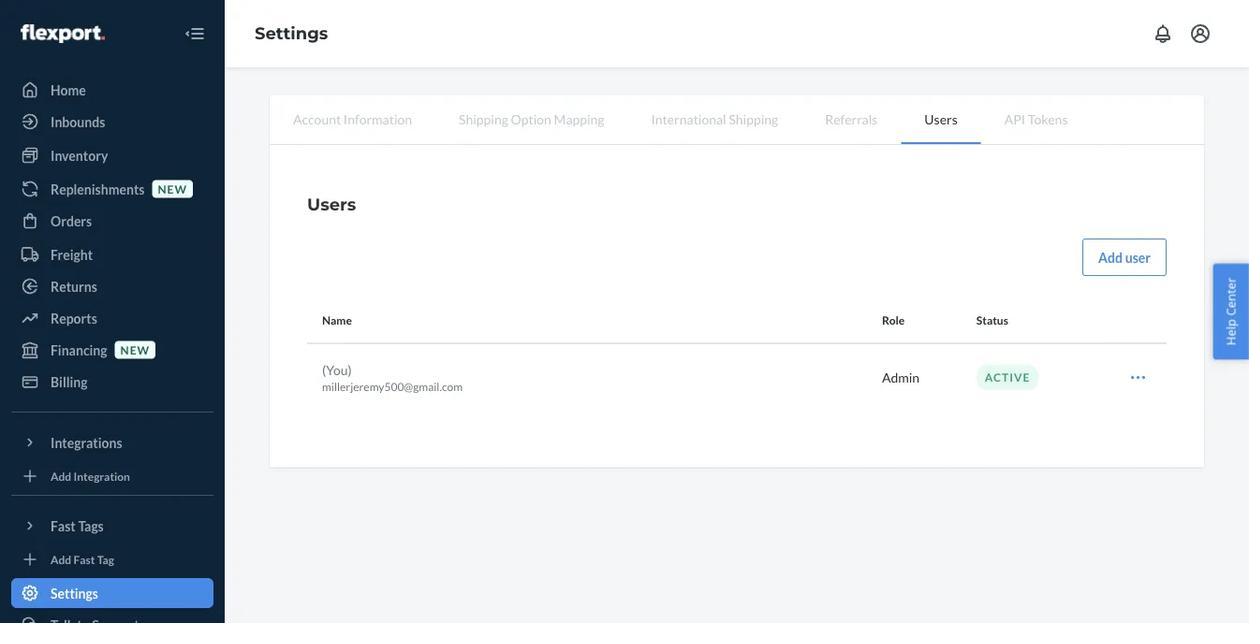 Task type: describe. For each thing, give the bounding box(es) containing it.
1 vertical spatial settings
[[51, 586, 98, 602]]

add for add fast tag
[[51, 553, 71, 567]]

fast inside add fast tag link
[[74, 553, 95, 567]]

open user actions image
[[1129, 369, 1148, 387]]

admin
[[882, 370, 920, 386]]

financing
[[51, 342, 107, 358]]

tags
[[78, 518, 104, 534]]

1 vertical spatial settings link
[[11, 579, 214, 609]]

center
[[1223, 278, 1239, 316]]

information
[[344, 111, 412, 127]]

tag
[[97, 553, 114, 567]]

api tokens tab
[[981, 96, 1092, 142]]

orders link
[[11, 206, 214, 236]]

returns
[[51, 279, 97, 295]]

add user
[[1099, 250, 1151, 266]]

referrals
[[825, 111, 878, 127]]

reports link
[[11, 303, 214, 333]]

1 horizontal spatial settings
[[255, 23, 328, 44]]

new for financing
[[120, 343, 150, 357]]

option
[[511, 111, 551, 127]]

freight
[[51, 247, 93, 263]]

name
[[322, 314, 352, 327]]

billing
[[51, 374, 88, 390]]

open account menu image
[[1189, 22, 1212, 45]]

tokens
[[1028, 111, 1068, 127]]

fast inside fast tags dropdown button
[[51, 518, 76, 534]]

millerjeremy500@gmail.com
[[322, 380, 463, 394]]

add fast tag link
[[11, 549, 214, 571]]

account information tab
[[270, 96, 436, 142]]

inventory link
[[11, 140, 214, 170]]

1 shipping from the left
[[459, 111, 508, 127]]

integrations button
[[11, 428, 214, 458]]

help center
[[1223, 278, 1239, 346]]

add fast tag
[[51, 553, 114, 567]]

1 vertical spatial users
[[307, 194, 356, 214]]

referrals tab
[[802, 96, 901, 142]]

integration
[[74, 470, 130, 483]]

active
[[985, 371, 1031, 384]]

international shipping
[[651, 111, 778, 127]]

user
[[1125, 250, 1151, 266]]

account information
[[293, 111, 412, 127]]

new for replenishments
[[158, 182, 187, 196]]

api
[[1005, 111, 1026, 127]]

international
[[651, 111, 726, 127]]

(you) millerjeremy500@gmail.com
[[322, 362, 463, 394]]

add user button
[[1083, 239, 1167, 276]]



Task type: vqa. For each thing, say whether or not it's contained in the screenshot.
the "Orders - Shipments" button
no



Task type: locate. For each thing, give the bounding box(es) containing it.
add integration link
[[11, 465, 214, 488]]

returns link
[[11, 272, 214, 302]]

0 vertical spatial users
[[925, 111, 958, 127]]

international shipping tab
[[628, 96, 802, 142]]

0 horizontal spatial settings link
[[11, 579, 214, 609]]

settings link
[[255, 23, 328, 44], [11, 579, 214, 609]]

settings up the account
[[255, 23, 328, 44]]

1 vertical spatial add
[[51, 470, 71, 483]]

new up orders link at the top
[[158, 182, 187, 196]]

0 vertical spatial settings
[[255, 23, 328, 44]]

add for add user
[[1099, 250, 1123, 266]]

home link
[[11, 75, 214, 105]]

0 vertical spatial add
[[1099, 250, 1123, 266]]

new
[[158, 182, 187, 196], [120, 343, 150, 357]]

settings down add fast tag
[[51, 586, 98, 602]]

inbounds
[[51, 114, 105, 130]]

0 horizontal spatial new
[[120, 343, 150, 357]]

add left user
[[1099, 250, 1123, 266]]

fast tags
[[51, 518, 104, 534]]

shipping right international
[[729, 111, 778, 127]]

tab list containing account information
[[270, 96, 1204, 145]]

freight link
[[11, 240, 214, 270]]

2 vertical spatial add
[[51, 553, 71, 567]]

users tab
[[901, 96, 981, 144]]

billing link
[[11, 367, 214, 397]]

inventory
[[51, 148, 108, 163]]

orders
[[51, 213, 92, 229]]

integrations
[[51, 435, 122, 451]]

add left integration
[[51, 470, 71, 483]]

add
[[1099, 250, 1123, 266], [51, 470, 71, 483], [51, 553, 71, 567]]

add for add integration
[[51, 470, 71, 483]]

0 horizontal spatial settings
[[51, 586, 98, 602]]

role
[[882, 314, 905, 327]]

fast
[[51, 518, 76, 534], [74, 553, 95, 567]]

add integration
[[51, 470, 130, 483]]

add inside the add integration link
[[51, 470, 71, 483]]

shipping option mapping
[[459, 111, 605, 127]]

1 horizontal spatial settings link
[[255, 23, 328, 44]]

fast left tag
[[74, 553, 95, 567]]

open notifications image
[[1152, 22, 1174, 45]]

0 vertical spatial fast
[[51, 518, 76, 534]]

shipping option mapping tab
[[436, 96, 628, 142]]

home
[[51, 82, 86, 98]]

settings link down add fast tag link
[[11, 579, 214, 609]]

(you)
[[322, 362, 352, 378]]

users inside users tab
[[925, 111, 958, 127]]

shipping
[[459, 111, 508, 127], [729, 111, 778, 127]]

mapping
[[554, 111, 605, 127]]

users
[[925, 111, 958, 127], [307, 194, 356, 214]]

1 horizontal spatial new
[[158, 182, 187, 196]]

new down 'reports' link
[[120, 343, 150, 357]]

help
[[1223, 319, 1239, 346]]

users down the account
[[307, 194, 356, 214]]

account
[[293, 111, 341, 127]]

add inside add fast tag link
[[51, 553, 71, 567]]

tab list
[[270, 96, 1204, 145]]

add inside add user button
[[1099, 250, 1123, 266]]

replenishments
[[51, 181, 145, 197]]

2 shipping from the left
[[729, 111, 778, 127]]

fast left tags on the left of the page
[[51, 518, 76, 534]]

0 vertical spatial new
[[158, 182, 187, 196]]

users left api
[[925, 111, 958, 127]]

settings
[[255, 23, 328, 44], [51, 586, 98, 602]]

fast tags button
[[11, 511, 214, 541]]

1 vertical spatial fast
[[74, 553, 95, 567]]

status
[[977, 314, 1009, 327]]

inbounds link
[[11, 107, 214, 137]]

1 horizontal spatial shipping
[[729, 111, 778, 127]]

close navigation image
[[184, 22, 206, 45]]

1 horizontal spatial users
[[925, 111, 958, 127]]

shipping left "option" on the top
[[459, 111, 508, 127]]

0 horizontal spatial users
[[307, 194, 356, 214]]

help center button
[[1213, 264, 1249, 360]]

1 vertical spatial new
[[120, 343, 150, 357]]

flexport logo image
[[21, 24, 105, 43]]

0 horizontal spatial shipping
[[459, 111, 508, 127]]

reports
[[51, 310, 97, 326]]

add down fast tags
[[51, 553, 71, 567]]

0 vertical spatial settings link
[[255, 23, 328, 44]]

api tokens
[[1005, 111, 1068, 127]]

settings link up the account
[[255, 23, 328, 44]]



